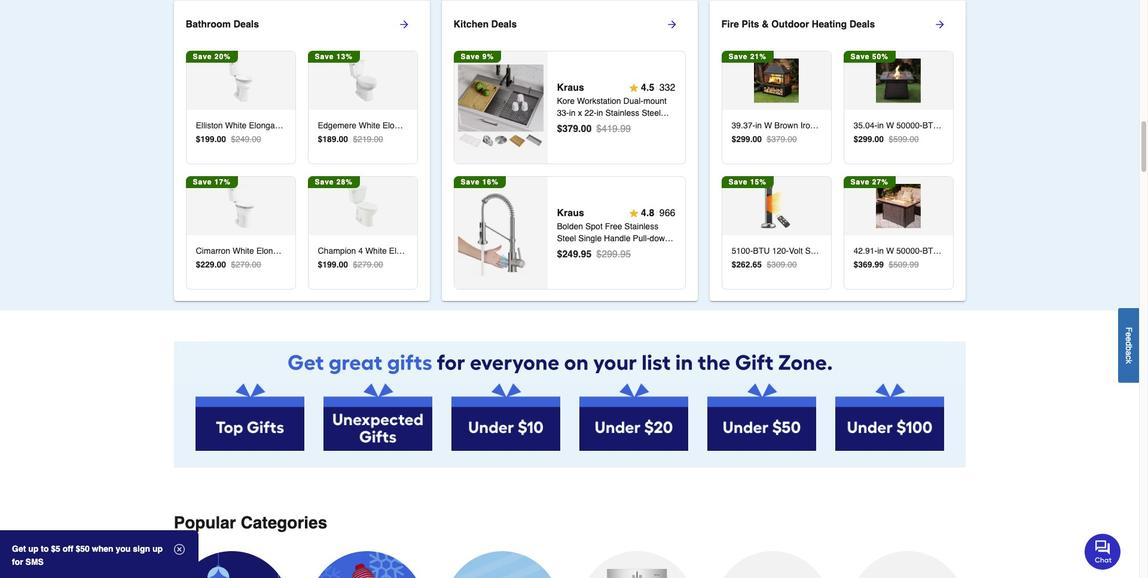 Task type: vqa. For each thing, say whether or not it's contained in the screenshot.


Task type: describe. For each thing, give the bounding box(es) containing it.
kitchen inside bolden spot free stainless steel single handle pull-down touchless kitchen faucet $ 249 . 95 $299.95
[[597, 246, 625, 255]]

. for $ 199 . 00 $279.00
[[337, 260, 339, 270]]

0 horizontal spatial kitchen
[[454, 19, 489, 30]]

chat invite button image
[[1085, 534, 1122, 570]]

rating filled image for 4.5
[[629, 83, 639, 93]]

save 28%
[[315, 178, 353, 187]]

$5
[[51, 545, 60, 554]]

when
[[92, 545, 113, 554]]

save left the 9%
[[461, 53, 480, 61]]

2 299 from the left
[[859, 135, 872, 144]]

pull-
[[633, 234, 650, 243]]

0 horizontal spatial fire
[[722, 19, 739, 30]]

bathroom
[[186, 19, 231, 30]]

1 horizontal spatial in
[[597, 108, 603, 118]]

save 27%
[[851, 178, 889, 187]]

bathroom image for $ 189 . 00 $219.00
[[341, 59, 385, 103]]

20%
[[215, 53, 231, 61]]

00 for $ 199 . 00 $249.00
[[217, 135, 226, 144]]

in inside 39.37-in w brown iron wood-burning fire pit $ 299 . 00 $379.00
[[756, 121, 762, 131]]

$ for $ 199 . 00 $279.00
[[318, 260, 323, 270]]

$ for $ 299 . 00 $599.00
[[854, 135, 859, 144]]

. for $ 229 . 00 $279.00
[[215, 260, 217, 270]]

1 up from the left
[[28, 545, 38, 554]]

save for $ 189 . 00 $219.00
[[315, 53, 334, 61]]

00 for $ 229 . 00 $279.00
[[217, 260, 226, 270]]

bolden
[[557, 222, 583, 231]]

39.37-
[[732, 121, 756, 131]]

$ 262 . 65 $309.00
[[732, 260, 797, 270]]

bathroom image for $ 199 . 00 $279.00
[[341, 184, 385, 229]]

966
[[660, 208, 676, 219]]

fire inside 39.37-in w brown iron wood-burning fire pit $ 299 . 00 $379.00
[[873, 121, 888, 131]]

deals for kitchen deals
[[491, 19, 517, 30]]

steel inside bolden spot free stainless steel single handle pull-down touchless kitchen faucet $ 249 . 95 $299.95
[[557, 234, 576, 243]]

4.8
[[641, 208, 655, 219]]

save 50%
[[851, 53, 889, 61]]

get
[[12, 545, 26, 554]]

. for $ 189 . 00 $219.00
[[337, 135, 339, 144]]

deals for bathroom deals
[[234, 19, 259, 30]]

save 17%
[[193, 178, 231, 187]]

0 horizontal spatial workstation
[[577, 96, 621, 106]]

fire pits & outdoor heating deals link
[[722, 10, 966, 39]]

65
[[753, 260, 762, 270]]

dual-
[[624, 96, 644, 106]]

save 15%
[[729, 178, 767, 187]]

$ 369 . 99 $509.99
[[854, 260, 919, 270]]

b
[[1125, 346, 1134, 351]]

f e e d b a c k
[[1125, 327, 1134, 364]]

$50
[[76, 545, 90, 554]]

stainless inside kore workstation dual-mount 33-in x 22-in stainless steel single bowl 2-hole workstation kitchen sink
[[606, 108, 640, 118]]

under 20 dollars. image
[[579, 384, 688, 452]]

0 horizontal spatial in
[[569, 108, 576, 118]]

249
[[562, 249, 578, 260]]

spot
[[586, 222, 603, 231]]

kraus for 379
[[557, 83, 584, 93]]

22-
[[585, 108, 597, 118]]

hole
[[611, 120, 628, 130]]

. inside bolden spot free stainless steel single handle pull-down touchless kitchen faucet $ 249 . 95 $299.95
[[578, 249, 581, 260]]

2 up from the left
[[152, 545, 163, 554]]

$249.00
[[231, 135, 261, 144]]

handle
[[604, 234, 631, 243]]

379
[[562, 124, 578, 135]]

a
[[1125, 351, 1134, 356]]

$ for $ 199 . 00 $249.00
[[196, 135, 201, 144]]

arrow right image for fire pits & outdoor heating deals
[[934, 19, 946, 31]]

fire pits & outdoor heating image for $379.00
[[754, 59, 799, 103]]

down
[[650, 234, 670, 243]]

$379.00
[[767, 135, 797, 144]]

arrow right image for kitchen deals
[[666, 19, 678, 31]]

$ for $ 262 . 65 $309.00
[[732, 260, 736, 270]]

bathroom image for $ 199 . 00 $249.00
[[219, 59, 263, 103]]

pit
[[890, 121, 900, 131]]

bathroom image for $ 229 . 00 $279.00
[[219, 184, 263, 229]]

get great gifts for everyone on your list in the gift zone. image
[[174, 342, 966, 384]]

single inside bolden spot free stainless steel single handle pull-down touchless kitchen faucet $ 249 . 95 $299.95
[[579, 234, 602, 243]]

$ inside 39.37-in w brown iron wood-burning fire pit $ 299 . 00 $379.00
[[732, 135, 736, 144]]

kraus for 249
[[557, 208, 584, 219]]

262
[[736, 260, 750, 270]]

$ for $ 369 . 99 $509.99
[[854, 260, 859, 270]]

4.5 332
[[641, 83, 676, 93]]

1 horizontal spatial workstation
[[630, 120, 674, 130]]

save 16%
[[461, 178, 499, 187]]

27%
[[873, 178, 889, 187]]

sink
[[587, 132, 604, 142]]

x
[[578, 108, 582, 118]]

. inside 39.37-in w brown iron wood-burning fire pit $ 299 . 00 $379.00
[[750, 135, 753, 144]]

fire pits & outdoor heating image for $509.99
[[876, 184, 921, 229]]

for
[[12, 558, 23, 568]]

save for $ 229 . 00 $279.00
[[193, 178, 212, 187]]

outdoor
[[772, 19, 809, 30]]

kitchen inside kore workstation dual-mount 33-in x 22-in stainless steel single bowl 2-hole workstation kitchen sink
[[557, 132, 585, 142]]

$279.00 for $ 229 . 00 $279.00
[[231, 260, 261, 270]]

$ 379 . 00 $419.99
[[557, 124, 631, 135]]

$ 299 . 00 $599.00
[[854, 135, 919, 144]]

an icon of red and green wrapped gifts. image
[[444, 552, 560, 579]]

heating
[[812, 19, 847, 30]]

$309.00
[[767, 260, 797, 270]]

rating filled image for 4.8
[[629, 209, 639, 218]]

iron
[[801, 121, 815, 131]]

burning
[[842, 121, 871, 131]]

w
[[764, 121, 772, 131]]

369
[[859, 260, 872, 270]]

$ for $ 189 . 00 $219.00
[[318, 135, 323, 144]]

$ 199 . 00 $279.00
[[318, 260, 383, 270]]

2 e from the top
[[1125, 337, 1134, 342]]

an inflatable snowman decoration with a red-and-white striped hat, blue mittens and a blue scarf. image
[[309, 552, 425, 579]]

single inside kore workstation dual-mount 33-in x 22-in stainless steel single bowl 2-hole workstation kitchen sink
[[557, 120, 580, 130]]

under 10 dollars. image
[[451, 384, 560, 452]]

touchless
[[557, 246, 594, 255]]

bathroom deals link
[[186, 10, 430, 39]]

wood-
[[817, 121, 842, 131]]

save left 16%
[[461, 178, 480, 187]]

top gifts. image
[[195, 384, 304, 452]]

faucet
[[627, 246, 653, 255]]

f e e d b a c k button
[[1119, 308, 1139, 383]]

1 e from the top
[[1125, 333, 1134, 337]]

. for $ 199 . 00 $249.00
[[215, 135, 217, 144]]



Task type: locate. For each thing, give the bounding box(es) containing it.
0 vertical spatial stainless
[[606, 108, 640, 118]]

steel down bolden
[[557, 234, 576, 243]]

0 horizontal spatial up
[[28, 545, 38, 554]]

1 vertical spatial kitchen image
[[458, 190, 544, 276]]

bathroom image
[[219, 59, 263, 103], [341, 59, 385, 103], [219, 184, 263, 229], [341, 184, 385, 229]]

steel inside kore workstation dual-mount 33-in x 22-in stainless steel single bowl 2-hole workstation kitchen sink
[[642, 108, 661, 118]]

e up d
[[1125, 333, 1134, 337]]

save for $ 199 . 00 $249.00
[[193, 53, 212, 61]]

1 kraus from the top
[[557, 83, 584, 93]]

. for $ 262 . 65 $309.00
[[750, 260, 753, 270]]

1 vertical spatial 199
[[323, 260, 337, 270]]

16%
[[483, 178, 499, 187]]

deals of the day icon. image
[[174, 552, 290, 579]]

sign
[[133, 545, 150, 554]]

2 vertical spatial kitchen
[[597, 246, 625, 255]]

single down 33-
[[557, 120, 580, 130]]

stainless
[[606, 108, 640, 118], [625, 222, 659, 231]]

kitchen down bowl
[[557, 132, 585, 142]]

1 horizontal spatial up
[[152, 545, 163, 554]]

in left x
[[569, 108, 576, 118]]

rating filled image up dual-
[[629, 83, 639, 93]]

fire pits & outdoor heating deals
[[722, 19, 875, 30]]

a dewalt cordless drill with batteries, a charger and a soft case. image
[[714, 552, 831, 579]]

332
[[660, 83, 676, 93]]

&
[[762, 19, 769, 30]]

0 vertical spatial steel
[[642, 108, 661, 118]]

28%
[[337, 178, 353, 187]]

00 for $ 379 . 00 $419.99
[[581, 124, 592, 135]]

unexpected gifts. image
[[323, 384, 432, 452]]

1 $279.00 from the left
[[231, 260, 261, 270]]

299 inside 39.37-in w brown iron wood-burning fire pit $ 299 . 00 $379.00
[[736, 135, 750, 144]]

1 vertical spatial steel
[[557, 234, 576, 243]]

33-
[[557, 108, 569, 118]]

0 horizontal spatial deals
[[234, 19, 259, 30]]

sms
[[25, 558, 44, 568]]

0 horizontal spatial 199
[[201, 135, 215, 144]]

kitchen image for 249
[[458, 190, 544, 276]]

up
[[28, 545, 38, 554], [152, 545, 163, 554]]

save left 21%
[[729, 53, 748, 61]]

in up 2-
[[597, 108, 603, 118]]

1 kitchen image from the top
[[458, 65, 544, 151]]

1 299 from the left
[[736, 135, 750, 144]]

1 rating filled image from the top
[[629, 83, 639, 93]]

save for $ 199 . 00 $279.00
[[315, 178, 334, 187]]

00 inside 39.37-in w brown iron wood-burning fire pit $ 299 . 00 $379.00
[[753, 135, 762, 144]]

single down spot
[[579, 234, 602, 243]]

steel
[[642, 108, 661, 118], [557, 234, 576, 243]]

0 vertical spatial rating filled image
[[629, 83, 639, 93]]

kore
[[557, 96, 575, 106]]

save left the 28%
[[315, 178, 334, 187]]

mount
[[644, 96, 667, 106]]

kitchen deals
[[454, 19, 517, 30]]

1 horizontal spatial arrow right image
[[934, 19, 946, 31]]

1 horizontal spatial 199
[[323, 260, 337, 270]]

0 horizontal spatial 299
[[736, 135, 750, 144]]

arrow right image inside fire pits & outdoor heating deals link
[[934, 19, 946, 31]]

get up to $5 off $50 when you sign up for sms
[[12, 545, 163, 568]]

arrow right image inside kitchen deals link
[[666, 19, 678, 31]]

15%
[[751, 178, 767, 187]]

17%
[[215, 178, 231, 187]]

1 horizontal spatial $279.00
[[353, 260, 383, 270]]

$ 229 . 00 $279.00
[[196, 260, 261, 270]]

0 horizontal spatial steel
[[557, 234, 576, 243]]

d
[[1125, 342, 1134, 346]]

save for $ 262 . 65 $309.00
[[729, 178, 748, 187]]

199
[[201, 135, 215, 144], [323, 260, 337, 270]]

1 deals from the left
[[234, 19, 259, 30]]

stainless up hole
[[606, 108, 640, 118]]

2 arrow right image from the left
[[934, 19, 946, 31]]

. for $ 379 . 00 $419.99
[[578, 124, 581, 135]]

under 50 dollars. image
[[707, 384, 816, 452]]

kraus up bolden
[[557, 208, 584, 219]]

1 horizontal spatial 299
[[859, 135, 872, 144]]

you
[[116, 545, 131, 554]]

brown
[[775, 121, 798, 131]]

save 21%
[[729, 53, 767, 61]]

0 vertical spatial single
[[557, 120, 580, 130]]

a stainless french door refrigerator with a bottom freezer and middle storage drawer. image
[[579, 552, 695, 579]]

deals up the 9%
[[491, 19, 517, 30]]

kitchen down handle
[[597, 246, 625, 255]]

50%
[[873, 53, 889, 61]]

0 horizontal spatial $279.00
[[231, 260, 261, 270]]

0 vertical spatial fire
[[722, 19, 739, 30]]

workstation down mount
[[630, 120, 674, 130]]

$279.00
[[231, 260, 261, 270], [353, 260, 383, 270]]

deals right bathroom
[[234, 19, 259, 30]]

$ inside bolden spot free stainless steel single handle pull-down touchless kitchen faucet $ 249 . 95 $299.95
[[557, 249, 562, 260]]

save left 17%
[[193, 178, 212, 187]]

$ for $ 379 . 00 $419.99
[[557, 124, 562, 135]]

1 vertical spatial workstation
[[630, 120, 674, 130]]

stainless up pull-
[[625, 222, 659, 231]]

1 vertical spatial stainless
[[625, 222, 659, 231]]

0 vertical spatial kraus
[[557, 83, 584, 93]]

0 vertical spatial kitchen
[[454, 19, 489, 30]]

199 for $ 199 . 00 $249.00
[[201, 135, 215, 144]]

save left 20%
[[193, 53, 212, 61]]

1 vertical spatial single
[[579, 234, 602, 243]]

1 horizontal spatial steel
[[642, 108, 661, 118]]

e
[[1125, 333, 1134, 337], [1125, 337, 1134, 342]]

off
[[63, 545, 73, 554]]

fire left pit
[[873, 121, 888, 131]]

1 vertical spatial kraus
[[557, 208, 584, 219]]

0 vertical spatial 199
[[201, 135, 215, 144]]

1 horizontal spatial deals
[[491, 19, 517, 30]]

kitchen image down 16%
[[458, 190, 544, 276]]

arrow right image
[[666, 19, 678, 31], [934, 19, 946, 31]]

categories
[[241, 514, 327, 533]]

2 deals from the left
[[491, 19, 517, 30]]

0 vertical spatial workstation
[[577, 96, 621, 106]]

39.37-in w brown iron wood-burning fire pit $ 299 . 00 $379.00
[[732, 121, 900, 144]]

0 vertical spatial kitchen image
[[458, 65, 544, 151]]

kitchen
[[454, 19, 489, 30], [557, 132, 585, 142], [597, 246, 625, 255]]

deals
[[234, 19, 259, 30], [491, 19, 517, 30], [850, 19, 875, 30]]

2 horizontal spatial kitchen
[[597, 246, 625, 255]]

kitchen image down the 9%
[[458, 65, 544, 151]]

4.8 966
[[641, 208, 676, 219]]

2 kitchen image from the top
[[458, 190, 544, 276]]

189
[[323, 135, 337, 144]]

299 down burning
[[859, 135, 872, 144]]

fire pits & outdoor heating image for $309.00
[[754, 184, 799, 229]]

$ for $ 229 . 00 $279.00
[[196, 260, 201, 270]]

free
[[605, 222, 622, 231]]

under 100 dollars. image
[[835, 384, 944, 452]]

$599.00
[[889, 135, 919, 144]]

save left 15%
[[729, 178, 748, 187]]

to
[[41, 545, 49, 554]]

rating filled image
[[629, 83, 639, 93], [629, 209, 639, 218]]

popular categories
[[174, 514, 327, 533]]

1 horizontal spatial fire
[[873, 121, 888, 131]]

1 vertical spatial fire
[[873, 121, 888, 131]]

199 for $ 199 . 00 $279.00
[[323, 260, 337, 270]]

1 vertical spatial kitchen
[[557, 132, 585, 142]]

2-
[[603, 120, 611, 130]]

deals right heating
[[850, 19, 875, 30]]

single
[[557, 120, 580, 130], [579, 234, 602, 243]]

00 for $ 189 . 00 $219.00
[[339, 135, 348, 144]]

99
[[875, 260, 884, 270]]

steel down mount
[[642, 108, 661, 118]]

bolden spot free stainless steel single handle pull-down touchless kitchen faucet $ 249 . 95 $299.95
[[557, 222, 670, 260]]

fire pits & outdoor heating image up "$509.99"
[[876, 184, 921, 229]]

$ 189 . 00 $219.00
[[318, 135, 383, 144]]

kraus up kore
[[557, 83, 584, 93]]

229
[[201, 260, 215, 270]]

popular
[[174, 514, 236, 533]]

$509.99
[[889, 260, 919, 270]]

kitchen image
[[458, 65, 544, 151], [458, 190, 544, 276]]

save for $ 299 . 00 $599.00
[[851, 53, 870, 61]]

$ 199 . 00 $249.00
[[196, 135, 261, 144]]

kraus
[[557, 83, 584, 93], [557, 208, 584, 219]]

9%
[[483, 53, 494, 61]]

save for $ 369 . 99 $509.99
[[851, 178, 870, 187]]

fire pits & outdoor heating image
[[754, 59, 799, 103], [876, 59, 921, 103], [754, 184, 799, 229], [876, 184, 921, 229]]

95
[[581, 249, 592, 260]]

rating filled image left 4.8
[[629, 209, 639, 218]]

. for $ 369 . 99 $509.99
[[872, 260, 875, 270]]

save
[[193, 53, 212, 61], [315, 53, 334, 61], [461, 53, 480, 61], [729, 53, 748, 61], [851, 53, 870, 61], [193, 178, 212, 187], [315, 178, 334, 187], [461, 178, 480, 187], [729, 178, 748, 187], [851, 178, 870, 187]]

save left '50%'
[[851, 53, 870, 61]]

a white p v c p-trap. image
[[850, 552, 966, 579]]

fire pits & outdoor heating image up pit
[[876, 59, 921, 103]]

bathroom deals
[[186, 19, 259, 30]]

save left 27%
[[851, 178, 870, 187]]

fire pits & outdoor heating image up $309.00
[[754, 184, 799, 229]]

kitchen deals link
[[454, 10, 698, 39]]

$419.99
[[597, 124, 631, 135]]

up right sign
[[152, 545, 163, 554]]

00 for $ 299 . 00 $599.00
[[875, 135, 884, 144]]

21%
[[751, 53, 767, 61]]

299 down 39.37-
[[736, 135, 750, 144]]

workstation up 22-
[[577, 96, 621, 106]]

e up b
[[1125, 337, 1134, 342]]

$279.00 for $ 199 . 00 $279.00
[[353, 260, 383, 270]]

arrow right image
[[398, 19, 410, 31]]

pits
[[742, 19, 759, 30]]

2 horizontal spatial in
[[756, 121, 762, 131]]

2 horizontal spatial deals
[[850, 19, 875, 30]]

in
[[569, 108, 576, 118], [597, 108, 603, 118], [756, 121, 762, 131]]

save left 13%
[[315, 53, 334, 61]]

kore workstation dual-mount 33-in x 22-in stainless steel single bowl 2-hole workstation kitchen sink
[[557, 96, 674, 142]]

kitchen up save 9%
[[454, 19, 489, 30]]

3 deals from the left
[[850, 19, 875, 30]]

00
[[581, 124, 592, 135], [217, 135, 226, 144], [339, 135, 348, 144], [753, 135, 762, 144], [875, 135, 884, 144], [217, 260, 226, 270], [339, 260, 348, 270]]

.
[[578, 124, 581, 135], [215, 135, 217, 144], [337, 135, 339, 144], [750, 135, 753, 144], [872, 135, 875, 144], [578, 249, 581, 260], [215, 260, 217, 270], [337, 260, 339, 270], [750, 260, 753, 270], [872, 260, 875, 270]]

save 20%
[[193, 53, 231, 61]]

00 for $ 199 . 00 $279.00
[[339, 260, 348, 270]]

1 arrow right image from the left
[[666, 19, 678, 31]]

2 $279.00 from the left
[[353, 260, 383, 270]]

299
[[736, 135, 750, 144], [859, 135, 872, 144]]

1 horizontal spatial kitchen
[[557, 132, 585, 142]]

2 kraus from the top
[[557, 208, 584, 219]]

stainless inside bolden spot free stainless steel single handle pull-down touchless kitchen faucet $ 249 . 95 $299.95
[[625, 222, 659, 231]]

f
[[1125, 327, 1134, 333]]

0 horizontal spatial arrow right image
[[666, 19, 678, 31]]

. for $ 299 . 00 $599.00
[[872, 135, 875, 144]]

kitchen image for 379
[[458, 65, 544, 151]]

4.5
[[641, 83, 655, 93]]

up left to
[[28, 545, 38, 554]]

save 9%
[[461, 53, 494, 61]]

fire pits & outdoor heating image up 'w'
[[754, 59, 799, 103]]

fire left pits at the top right of page
[[722, 19, 739, 30]]

2 rating filled image from the top
[[629, 209, 639, 218]]

save 13%
[[315, 53, 353, 61]]

fire pits & outdoor heating image for $599.00
[[876, 59, 921, 103]]

1 vertical spatial rating filled image
[[629, 209, 639, 218]]

in left 'w'
[[756, 121, 762, 131]]



